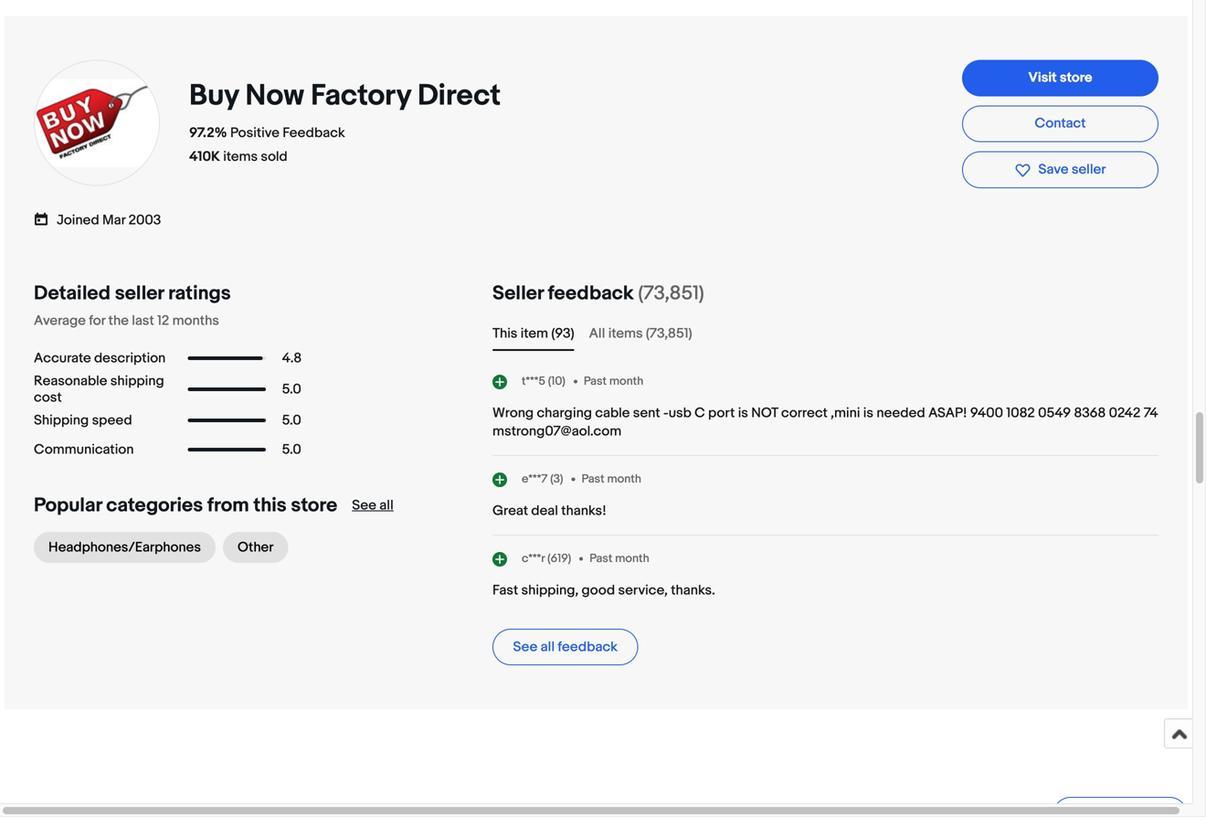 Task type: describe. For each thing, give the bounding box(es) containing it.
mar
[[102, 212, 125, 228]]

see all link
[[352, 497, 394, 514]]

mstrong07@aol.com
[[493, 423, 622, 440]]

categories
[[106, 494, 203, 517]]

other link
[[223, 532, 288, 563]]

12
[[157, 313, 169, 329]]

4.8
[[282, 350, 302, 367]]

popular
[[34, 494, 102, 517]]

5.0 for shipping
[[282, 381, 301, 398]]

contact
[[1035, 115, 1086, 132]]

(73,851) for all items (73,851)
[[646, 326, 692, 342]]

buy
[[189, 78, 239, 114]]

great
[[493, 503, 528, 519]]

97.2%
[[189, 125, 227, 141]]

cable
[[595, 405, 630, 421]]

joined
[[57, 212, 99, 228]]

thanks.
[[671, 582, 715, 599]]

item
[[521, 326, 548, 342]]

text__icon wrapper image
[[34, 210, 57, 227]]

see for see all
[[352, 497, 377, 514]]

(10)
[[548, 374, 566, 388]]

joined mar 2003
[[57, 212, 161, 228]]

feedback
[[283, 125, 345, 141]]

,mini
[[831, 405, 860, 421]]

headphones/earphones link
[[34, 532, 216, 563]]

usb
[[669, 405, 692, 421]]

(93)
[[551, 326, 575, 342]]

ratings
[[168, 282, 231, 305]]

9400
[[971, 405, 1004, 421]]

seller for save
[[1072, 161, 1106, 178]]

other
[[238, 539, 274, 556]]

popular categories from this store
[[34, 494, 337, 517]]

average for the last 12 months
[[34, 313, 219, 329]]

2 is from the left
[[864, 405, 874, 421]]

shipping
[[110, 373, 164, 389]]

month for cable
[[610, 374, 644, 388]]

month for thanks!
[[607, 472, 642, 486]]

asap!
[[929, 405, 967, 421]]

now
[[245, 78, 304, 114]]

wrong charging cable sent -usb c port is not correct ,mini is needed asap! 9400 1082 0549 8368 0242 74 mstrong07@aol.com
[[493, 405, 1159, 440]]

save seller
[[1039, 161, 1106, 178]]

fast
[[493, 582, 518, 599]]

communication
[[34, 442, 134, 458]]

charging
[[537, 405, 592, 421]]

detailed seller ratings
[[34, 282, 231, 305]]

all items (73,851)
[[589, 326, 692, 342]]

visit store
[[1029, 70, 1093, 86]]

past month for good
[[590, 551, 650, 566]]

(619)
[[548, 551, 571, 566]]

see all
[[352, 497, 394, 514]]

0 horizontal spatial store
[[291, 494, 337, 517]]

past month for thanks!
[[582, 472, 642, 486]]

seller for detailed
[[115, 282, 164, 305]]

0242
[[1109, 405, 1141, 421]]

accurate description
[[34, 350, 166, 367]]

tab list containing this item (93)
[[493, 324, 1159, 344]]

1082
[[1007, 405, 1035, 421]]

sent
[[633, 405, 660, 421]]

sold
[[261, 149, 288, 165]]

visit store link
[[962, 60, 1159, 96]]

see all feedback
[[513, 639, 618, 655]]

t***5 (10)
[[522, 374, 566, 388]]

buy now factory direct link
[[189, 78, 507, 114]]

positive
[[230, 125, 280, 141]]

save
[[1039, 161, 1069, 178]]

reasonable shipping cost
[[34, 373, 164, 406]]

8368
[[1074, 405, 1106, 421]]

month for good
[[615, 551, 650, 566]]

cost
[[34, 389, 62, 406]]

0549
[[1038, 405, 1071, 421]]

shipping
[[34, 412, 89, 429]]

factory
[[311, 78, 411, 114]]

74
[[1144, 405, 1159, 421]]

-
[[663, 405, 669, 421]]

t***5
[[522, 374, 546, 388]]

all
[[589, 326, 605, 342]]



Task type: locate. For each thing, give the bounding box(es) containing it.
0 vertical spatial seller
[[1072, 161, 1106, 178]]

0 vertical spatial all
[[380, 497, 394, 514]]

1 vertical spatial (73,851)
[[646, 326, 692, 342]]

seller inside button
[[1072, 161, 1106, 178]]

1 is from the left
[[738, 405, 748, 421]]

0 vertical spatial month
[[610, 374, 644, 388]]

0 vertical spatial see
[[352, 497, 377, 514]]

past for good
[[590, 551, 613, 566]]

month up cable
[[610, 374, 644, 388]]

detailed
[[34, 282, 111, 305]]

0 vertical spatial past
[[584, 374, 607, 388]]

2 vertical spatial 5.0
[[282, 442, 301, 458]]

seller
[[493, 282, 544, 305]]

correct
[[781, 405, 828, 421]]

(3)
[[550, 472, 563, 486]]

needed
[[877, 405, 926, 421]]

items inside 97.2% positive feedback 410k items sold
[[223, 149, 258, 165]]

all for see all feedback
[[541, 639, 555, 655]]

see for see all feedback
[[513, 639, 538, 655]]

items down 'positive'
[[223, 149, 258, 165]]

all
[[380, 497, 394, 514], [541, 639, 555, 655]]

is
[[738, 405, 748, 421], [864, 405, 874, 421]]

97.2% positive feedback 410k items sold
[[189, 125, 345, 165]]

great deal thanks!
[[493, 503, 607, 519]]

1 vertical spatial feedback
[[558, 639, 618, 655]]

direct
[[418, 78, 501, 114]]

past month for cable
[[584, 374, 644, 388]]

2 vertical spatial month
[[615, 551, 650, 566]]

this
[[254, 494, 287, 517]]

1 horizontal spatial store
[[1060, 70, 1093, 86]]

1 vertical spatial seller
[[115, 282, 164, 305]]

reasonable
[[34, 373, 107, 389]]

accurate
[[34, 350, 91, 367]]

wrong
[[493, 405, 534, 421]]

5.0 for speed
[[282, 412, 301, 429]]

port
[[708, 405, 735, 421]]

0 vertical spatial 5.0
[[282, 381, 301, 398]]

(73,851)
[[638, 282, 704, 305], [646, 326, 692, 342]]

(73,851) up all items (73,851)
[[638, 282, 704, 305]]

month up service,
[[615, 551, 650, 566]]

deal
[[531, 503, 558, 519]]

1 vertical spatial past month
[[582, 472, 642, 486]]

0 vertical spatial items
[[223, 149, 258, 165]]

seller feedback (73,851)
[[493, 282, 704, 305]]

seller up last
[[115, 282, 164, 305]]

1 vertical spatial see
[[513, 639, 538, 655]]

1 horizontal spatial items
[[608, 326, 643, 342]]

seller right save
[[1072, 161, 1106, 178]]

0 vertical spatial feedback
[[548, 282, 634, 305]]

past up thanks!
[[582, 472, 605, 486]]

5.0
[[282, 381, 301, 398], [282, 412, 301, 429], [282, 442, 301, 458]]

past month up fast shipping, good service, thanks. on the bottom
[[590, 551, 650, 566]]

the
[[108, 313, 129, 329]]

(73,851) for seller feedback (73,851)
[[638, 282, 704, 305]]

seller
[[1072, 161, 1106, 178], [115, 282, 164, 305]]

see all feedback link
[[493, 629, 638, 666]]

month
[[610, 374, 644, 388], [607, 472, 642, 486], [615, 551, 650, 566]]

410k
[[189, 149, 220, 165]]

0 horizontal spatial all
[[380, 497, 394, 514]]

last
[[132, 313, 154, 329]]

0 horizontal spatial seller
[[115, 282, 164, 305]]

past
[[584, 374, 607, 388], [582, 472, 605, 486], [590, 551, 613, 566]]

for
[[89, 313, 105, 329]]

shipping,
[[521, 582, 579, 599]]

thanks!
[[561, 503, 607, 519]]

buy now factory direct image
[[33, 79, 161, 167]]

visit
[[1029, 70, 1057, 86]]

1 vertical spatial month
[[607, 472, 642, 486]]

description
[[94, 350, 166, 367]]

is right ,mini
[[864, 405, 874, 421]]

buy now factory direct
[[189, 78, 501, 114]]

e***7
[[522, 472, 548, 486]]

store
[[1060, 70, 1093, 86], [291, 494, 337, 517]]

0 horizontal spatial see
[[352, 497, 377, 514]]

c
[[695, 405, 705, 421]]

month down cable
[[607, 472, 642, 486]]

c***r
[[522, 551, 545, 566]]

save seller button
[[962, 151, 1159, 188]]

0 vertical spatial (73,851)
[[638, 282, 704, 305]]

average
[[34, 313, 86, 329]]

store inside 'link'
[[1060, 70, 1093, 86]]

past up cable
[[584, 374, 607, 388]]

past for cable
[[584, 374, 607, 388]]

1 vertical spatial all
[[541, 639, 555, 655]]

0 horizontal spatial is
[[738, 405, 748, 421]]

past month
[[584, 374, 644, 388], [582, 472, 642, 486], [590, 551, 650, 566]]

2003
[[129, 212, 161, 228]]

service,
[[618, 582, 668, 599]]

store right visit
[[1060, 70, 1093, 86]]

0 vertical spatial store
[[1060, 70, 1093, 86]]

feedback down good
[[558, 639, 618, 655]]

see
[[352, 497, 377, 514], [513, 639, 538, 655]]

items right all
[[608, 326, 643, 342]]

not
[[752, 405, 778, 421]]

1 horizontal spatial see
[[513, 639, 538, 655]]

store right this
[[291, 494, 337, 517]]

past up good
[[590, 551, 613, 566]]

past month up thanks!
[[582, 472, 642, 486]]

1 vertical spatial past
[[582, 472, 605, 486]]

speed
[[92, 412, 132, 429]]

3 5.0 from the top
[[282, 442, 301, 458]]

1 vertical spatial store
[[291, 494, 337, 517]]

feedback up all
[[548, 282, 634, 305]]

all for see all
[[380, 497, 394, 514]]

c***r (619)
[[522, 551, 571, 566]]

from
[[207, 494, 249, 517]]

feedback
[[548, 282, 634, 305], [558, 639, 618, 655]]

1 5.0 from the top
[[282, 381, 301, 398]]

1 horizontal spatial is
[[864, 405, 874, 421]]

this item (93)
[[493, 326, 575, 342]]

headphones/earphones
[[48, 539, 201, 556]]

(73,851) right all
[[646, 326, 692, 342]]

1 vertical spatial 5.0
[[282, 412, 301, 429]]

past month up cable
[[584, 374, 644, 388]]

e***7 (3)
[[522, 472, 563, 486]]

2 vertical spatial past
[[590, 551, 613, 566]]

fast shipping, good service, thanks.
[[493, 582, 715, 599]]

past for thanks!
[[582, 472, 605, 486]]

this
[[493, 326, 518, 342]]

1 vertical spatial items
[[608, 326, 643, 342]]

2 vertical spatial past month
[[590, 551, 650, 566]]

contact link
[[962, 106, 1159, 142]]

months
[[172, 313, 219, 329]]

0 vertical spatial past month
[[584, 374, 644, 388]]

1 horizontal spatial all
[[541, 639, 555, 655]]

2 5.0 from the top
[[282, 412, 301, 429]]

items
[[223, 149, 258, 165], [608, 326, 643, 342]]

tab list
[[493, 324, 1159, 344]]

is right port
[[738, 405, 748, 421]]

1 horizontal spatial seller
[[1072, 161, 1106, 178]]

good
[[582, 582, 615, 599]]

0 horizontal spatial items
[[223, 149, 258, 165]]



Task type: vqa. For each thing, say whether or not it's contained in the screenshot.
the left store
yes



